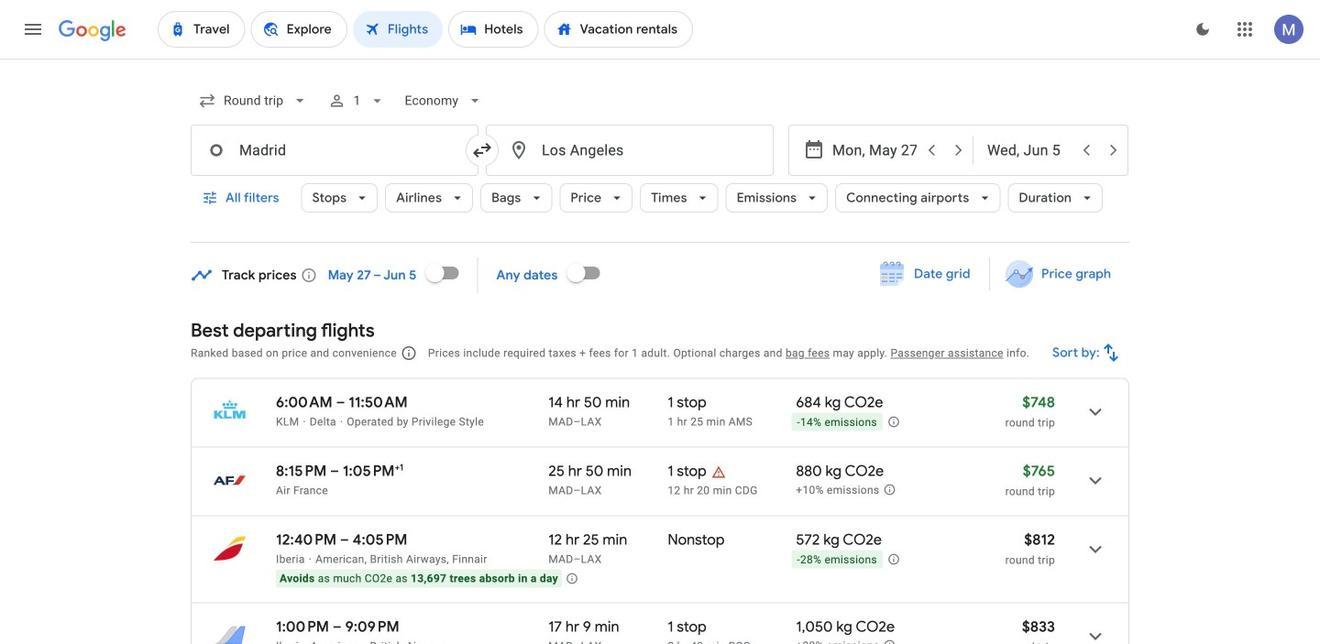 Task type: vqa. For each thing, say whether or not it's contained in the screenshot.
Arrival time: 9:09 PM. text field
yes



Task type: describe. For each thing, give the bounding box(es) containing it.
main menu image
[[22, 18, 44, 40]]

learn more about tracked prices image
[[301, 267, 317, 284]]

1 vertical spatial  image
[[309, 553, 312, 566]]

loading results progress bar
[[0, 59, 1321, 62]]

2 1 stop flight. element from the top
[[668, 463, 707, 484]]

leaves adolfo suárez madrid–barajas airport at 6:00 am on monday, may 27 and arrives at los angeles international airport at 11:50 am on monday, may 27. element
[[276, 393, 408, 412]]

leaves adolfo suárez madrid–barajas airport at 1:00 pm on monday, may 27 and arrives at los angeles international airport at 9:09 pm on monday, may 27. element
[[276, 618, 400, 637]]

total duration 12 hr 25 min. element
[[549, 531, 668, 553]]

Return text field
[[988, 126, 1072, 175]]

Arrival time: 11:50 AM. text field
[[349, 393, 408, 412]]

carbon emissions estimate: 1,050 kilograms. +32% emissions. learn more about this emissions estimate image
[[883, 640, 896, 645]]

leaves adolfo suárez madrid–barajas airport at 8:15 pm on monday, may 27 and arrives at los angeles international airport at 1:05 pm on tuesday, may 28. element
[[276, 462, 404, 481]]

Departure text field
[[833, 126, 917, 175]]

total duration 17 hr 9 min. element
[[549, 619, 668, 640]]

nonstop flight. element
[[668, 531, 725, 553]]

1 stop flight. element for total duration 14 hr 50 min. 'element'
[[668, 394, 707, 415]]

leaves adolfo suárez madrid–barajas airport at 12:40 pm on monday, may 27 and arrives at los angeles international airport at 4:05 pm on monday, may 27. element
[[276, 531, 408, 550]]

total duration 25 hr 50 min. element
[[549, 463, 668, 484]]

change appearance image
[[1181, 7, 1225, 51]]

carbon emissions estimate: 572 kilograms. -28% emissions. learn more about this emissions estimate image
[[888, 553, 900, 566]]

833 US dollars text field
[[1022, 618, 1055, 637]]

Where to? text field
[[486, 125, 774, 176]]

Departure time: 12:40 PM. text field
[[276, 531, 337, 550]]



Task type: locate. For each thing, give the bounding box(es) containing it.
1 stop flight. element
[[668, 394, 707, 415], [668, 463, 707, 484], [668, 619, 707, 640]]

flight details. leaves adolfo suárez madrid–barajas airport at 1:00 pm on monday, may 27 and arrives at los angeles international airport at 9:09 pm on monday, may 27. image
[[1074, 615, 1118, 645]]

None field
[[191, 79, 317, 123], [397, 79, 492, 123], [191, 79, 317, 123], [397, 79, 492, 123]]

None search field
[[191, 79, 1130, 243]]

Departure time: 1:00 PM. text field
[[276, 618, 329, 637]]

Where from? text field
[[191, 125, 479, 176]]

learn more about ranking image
[[401, 345, 417, 362]]

 image
[[340, 416, 343, 429], [309, 553, 312, 566]]

carbon emissions estimate: 684 kilograms. -14% emissions. learn more about this emissions estimate image
[[888, 416, 900, 429]]

Arrival time: 9:09 PM. text field
[[345, 618, 400, 637]]

main content
[[191, 251, 1130, 645]]

1 1 stop flight. element from the top
[[668, 394, 707, 415]]

0 horizontal spatial  image
[[309, 553, 312, 566]]

1 horizontal spatial  image
[[340, 416, 343, 429]]

 image down leaves adolfo suárez madrid–barajas airport at 6:00 am on monday, may 27 and arrives at los angeles international airport at 11:50 am on monday, may 27. element
[[340, 416, 343, 429]]

find the best price region
[[191, 251, 1130, 305]]

1 vertical spatial 1 stop flight. element
[[668, 463, 707, 484]]

2 vertical spatial 1 stop flight. element
[[668, 619, 707, 640]]

812 US dollars text field
[[1025, 531, 1055, 550]]

total duration 14 hr 50 min. element
[[549, 394, 668, 415]]

 image down departure time: 12:40 pm. text field
[[309, 553, 312, 566]]

0 vertical spatial  image
[[340, 416, 343, 429]]

765 US dollars text field
[[1023, 462, 1055, 481]]

1 stop flight. element for total duration 17 hr 9 min. element
[[668, 619, 707, 640]]

Departure time: 8:15 PM. text field
[[276, 462, 327, 481]]

0 vertical spatial 1 stop flight. element
[[668, 394, 707, 415]]

Arrival time: 4:05 PM. text field
[[353, 531, 408, 550]]

swap origin and destination. image
[[471, 139, 493, 161]]

748 US dollars text field
[[1023, 393, 1055, 412]]

avoids as much co2e as 13697 trees absorb in a day. learn more about this calculation. image
[[566, 573, 579, 586]]

Departure time: 6:00 AM. text field
[[276, 393, 333, 412]]

carbon emissions estimate: 880 kilograms. +10% emissions. learn more about this emissions estimate image
[[883, 484, 896, 497]]

3 1 stop flight. element from the top
[[668, 619, 707, 640]]

Arrival time: 1:05 PM on  Tuesday, May 28. text field
[[343, 462, 404, 481]]



